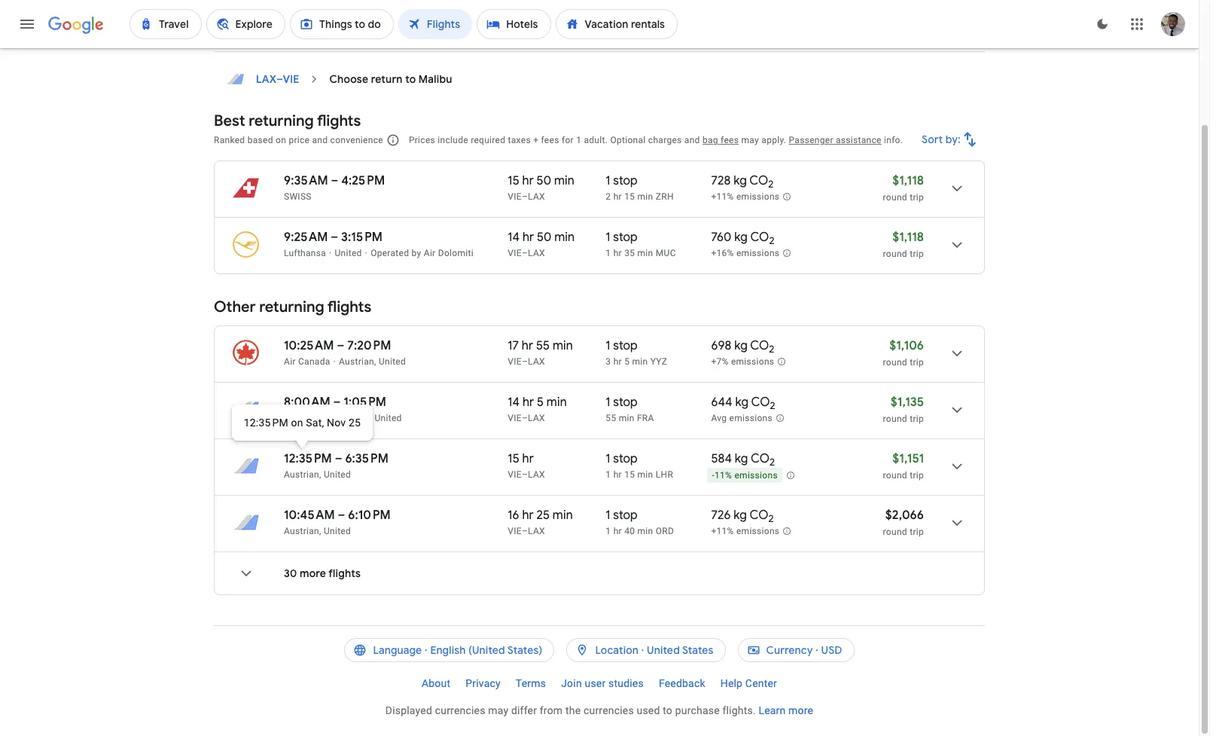Task type: locate. For each thing, give the bounding box(es) containing it.
united down leaves vienna international airport at 12:35 pm on saturday, november 25 and arrives at los angeles international airport at 6:35 pm on saturday, november 25. element
[[324, 469, 351, 480]]

vie down 17
[[508, 356, 522, 367]]

1 left 35
[[606, 248, 611, 258]]

15 inside 15 hr 50 min vie – lax
[[508, 173, 520, 188]]

– left 6:10 pm text field
[[338, 508, 345, 523]]

50
[[537, 173, 552, 188], [537, 230, 552, 245]]

co
[[750, 173, 769, 188], [751, 230, 770, 245], [751, 338, 769, 353], [752, 395, 770, 410], [751, 451, 770, 466], [750, 508, 769, 523]]

stop inside 1 stop 3 hr 5 min yyz
[[614, 338, 638, 353]]

1 vertical spatial +11% emissions
[[712, 526, 780, 537]]

5 down 17 hr 55 min vie – lax
[[537, 395, 544, 410]]

10:45 am
[[284, 508, 335, 523]]

layover (1 of 1) is a 1 hr 40 min layover at o'hare international airport in chicago. element
[[606, 525, 704, 537]]

trip down $2,066
[[910, 527, 924, 537]]

0 vertical spatial returning
[[249, 112, 314, 130]]

currencies down privacy link
[[435, 704, 486, 717]]

air left canada
[[284, 356, 296, 367]]

main menu image
[[18, 15, 36, 33]]

round inside $1,135 round trip
[[883, 414, 908, 424]]

co right 726
[[750, 508, 769, 523]]

1 fees from the left
[[541, 135, 560, 145]]

Arrival time: 7:20 PM. text field
[[347, 338, 391, 353]]

15 down "taxes"
[[508, 173, 520, 188]]

united down leaves vienna international airport at 10:45 am on saturday, november 25 and arrives at los angeles international airport at 6:10 pm on saturday, november 25. element
[[324, 526, 351, 536]]

kg inside 698 kg co 2
[[735, 338, 748, 353]]

kg inside 584 kg co 2
[[735, 451, 749, 466]]

2 $1,118 from the top
[[893, 230, 924, 245]]

total duration 14 hr 50 min. element
[[508, 230, 606, 247]]

round down 1118 us dollars text box on the right of page
[[883, 192, 908, 203]]

layover (1 of 1) is a 3 hr 5 min layover at toronto pearson international airport in toronto. element
[[606, 356, 704, 368]]

 image down leaves vienna international airport at 10:25 am on saturday, november 25 and arrives at los angeles international airport at 7:20 pm on saturday, november 25. element
[[333, 356, 336, 367]]

1 vertical spatial $1,118 round trip
[[883, 230, 924, 259]]

kg inside 760 kg co 2
[[735, 230, 748, 245]]

flight details. leaves vienna international airport at 12:35 pm on saturday, november 25 and arrives at los angeles international airport at 6:35 pm on saturday, november 25. image
[[940, 448, 976, 484]]

50 inside 15 hr 50 min vie – lax
[[537, 173, 552, 188]]

2 inside 584 kg co 2
[[770, 456, 775, 469]]

1 vertical spatial +11%
[[712, 526, 734, 537]]

co inside 584 kg co 2
[[751, 451, 770, 466]]

co up +7% emissions
[[751, 338, 769, 353]]

 image down 3:15 pm
[[365, 248, 368, 258]]

1 stop flight. element down fra
[[606, 451, 638, 469]]

1 50 from the top
[[537, 173, 552, 188]]

+11% for 726
[[712, 526, 734, 537]]

0 horizontal spatial 25
[[349, 417, 361, 429]]

– down total duration 14 hr 5 min. element
[[522, 413, 528, 423]]

filters
[[258, 8, 287, 22]]

kg for 726
[[734, 508, 747, 523]]

2 inside 644 kg co 2
[[770, 399, 776, 412]]

0 vertical spatial $1,118 round trip
[[883, 173, 924, 203]]

4 stop from the top
[[614, 395, 638, 410]]

lax inside 14 hr 5 min vie – lax
[[528, 413, 545, 423]]

0 horizontal spatial 5
[[537, 395, 544, 410]]

stop up layover (1 of 1) is a 2 hr 15 min layover at zurich airport in zürich. "element"
[[614, 173, 638, 188]]

round for 698
[[883, 357, 908, 368]]

1 horizontal spatial  image
[[365, 248, 368, 258]]

hr down +
[[523, 173, 534, 188]]

0 vertical spatial 50
[[537, 173, 552, 188]]

round down 1118 us dollars text field
[[883, 249, 908, 259]]

1 horizontal spatial fees
[[721, 135, 739, 145]]

co for 584
[[751, 451, 770, 466]]

total duration 15 hr. element
[[508, 451, 606, 469]]

flights up convenience on the top of page
[[317, 112, 361, 130]]

– inside 9:35 am – 4:25 pm swiss
[[331, 173, 339, 188]]

5
[[625, 356, 630, 367], [537, 395, 544, 410]]

+
[[534, 135, 539, 145]]

hr
[[523, 173, 534, 188], [614, 191, 622, 202], [523, 230, 534, 245], [614, 248, 622, 258], [522, 338, 533, 353], [614, 356, 622, 367], [523, 395, 534, 410], [523, 451, 534, 466], [614, 469, 622, 480], [522, 508, 534, 523], [614, 526, 622, 536]]

more right 30
[[300, 567, 326, 580]]

kg up +7% emissions
[[735, 338, 748, 353]]

price button
[[584, 3, 644, 27]]

1 round from the top
[[883, 192, 908, 203]]

1 vertical spatial 25
[[537, 508, 550, 523]]

total duration 14 hr 5 min. element
[[508, 395, 606, 412]]

total duration 16 hr 25 min. element
[[508, 508, 606, 525]]

min left the lhr
[[638, 469, 654, 480]]

5 stop from the top
[[614, 451, 638, 466]]

1 +11% emissions from the top
[[712, 192, 780, 202]]

$1,135
[[891, 395, 924, 410]]

2 inside 760 kg co 2
[[770, 234, 775, 247]]

round for 644
[[883, 414, 908, 424]]

1 14 from the top
[[508, 230, 520, 245]]

round inside $1,106 round trip
[[883, 357, 908, 368]]

stop inside the 1 stop 1 hr 15 min lhr
[[614, 451, 638, 466]]

3 1 stop flight. element from the top
[[606, 338, 638, 356]]

0 vertical spatial lufthansa
[[284, 248, 326, 258]]

english (united states)
[[430, 643, 543, 657]]

bags button
[[519, 3, 578, 27]]

1 vertical spatial $1,118
[[893, 230, 924, 245]]

stop for 16 hr 25 min
[[614, 508, 638, 523]]

1 vertical spatial 5
[[537, 395, 544, 410]]

1 up 3
[[606, 338, 611, 353]]

14 down 15 hr 50 min vie – lax
[[508, 230, 520, 245]]

united
[[335, 248, 362, 258], [379, 356, 406, 367], [375, 413, 402, 423], [324, 469, 351, 480], [324, 526, 351, 536], [647, 643, 680, 657]]

trip inside $1,135 round trip
[[910, 414, 924, 424]]

1135 US dollars text field
[[891, 395, 924, 410]]

(1)
[[289, 8, 301, 22]]

vie for 14 hr 50 min
[[508, 248, 522, 258]]

1
[[576, 135, 582, 145], [606, 173, 611, 188], [606, 230, 611, 245], [606, 248, 611, 258], [606, 338, 611, 353], [606, 395, 611, 410], [606, 451, 611, 466], [606, 469, 611, 480], [606, 508, 611, 523], [606, 526, 611, 536]]

1 vertical spatial returning
[[259, 298, 324, 316]]

flights.
[[723, 704, 756, 717]]

emissions down 644 kg co 2
[[730, 413, 773, 424]]

14 inside 14 hr 5 min vie – lax
[[508, 395, 520, 410]]

lax inside '16 hr 25 min vie – lax'
[[528, 526, 545, 536]]

6 trip from the top
[[910, 527, 924, 537]]

0 vertical spatial 25
[[349, 417, 361, 429]]

0 horizontal spatial fees
[[541, 135, 560, 145]]

air
[[424, 248, 436, 258], [284, 356, 296, 367]]

0 vertical spatial +11%
[[712, 192, 734, 202]]

– inside '16 hr 25 min vie – lax'
[[522, 526, 528, 536]]

1 vertical spatial 55
[[606, 413, 617, 423]]

6 stop from the top
[[614, 508, 638, 523]]

trip for 728
[[910, 192, 924, 203]]

lax for 17 hr 55 min
[[528, 356, 545, 367]]

austrian, down 10:45 am text field
[[284, 526, 321, 536]]

None search field
[[214, 0, 985, 52]]

2 14 from the top
[[508, 395, 520, 410]]

25 inside '16 hr 25 min vie – lax'
[[537, 508, 550, 523]]

+11% emissions down 728 kg co 2
[[712, 192, 780, 202]]

or
[[367, 8, 378, 22]]

0 vertical spatial air
[[424, 248, 436, 258]]

0 horizontal spatial currencies
[[435, 704, 486, 717]]

austrian, inside 12:35 pm – 6:35 pm austrian, united
[[284, 469, 321, 480]]

min
[[554, 173, 575, 188], [638, 191, 654, 202], [555, 230, 575, 245], [638, 248, 654, 258], [553, 338, 573, 353], [633, 356, 648, 367], [547, 395, 567, 410], [619, 413, 635, 423], [638, 469, 654, 480], [553, 508, 573, 523], [638, 526, 654, 536]]

emissions for 698
[[731, 357, 775, 367]]

co inside 698 kg co 2
[[751, 338, 769, 353]]

more right learn
[[789, 704, 814, 717]]

co inside 728 kg co 2
[[750, 173, 769, 188]]

hr down 17 hr 55 min vie – lax
[[523, 395, 534, 410]]

5 trip from the top
[[910, 470, 924, 481]]

2 up -11% emissions
[[770, 456, 775, 469]]

leaves vienna international airport at 8:00 am on saturday, november 25 and arrives at los angeles international airport at 1:05 pm on saturday, november 25. element
[[284, 395, 386, 410]]

2 +11% from the top
[[712, 526, 734, 537]]

help center link
[[713, 671, 785, 695]]

malibu
[[419, 72, 453, 86]]

Departure time: 10:45 AM. text field
[[284, 508, 335, 523]]

5 1 stop flight. element from the top
[[606, 451, 638, 469]]

hr left the lhr
[[614, 469, 622, 480]]

1 horizontal spatial 55
[[606, 413, 617, 423]]

0 vertical spatial $1,118
[[893, 173, 924, 188]]

$1,118 round trip for 760
[[883, 230, 924, 259]]

3:15 pm
[[341, 230, 383, 245]]

may left apply.
[[742, 135, 760, 145]]

round down "$1,106"
[[883, 357, 908, 368]]

co right 728
[[750, 173, 769, 188]]

50 down 15 hr 50 min vie – lax
[[537, 230, 552, 245]]

$1,151
[[893, 451, 924, 466]]

sort by: button
[[916, 121, 985, 157]]

price
[[593, 8, 619, 22]]

co inside 760 kg co 2
[[751, 230, 770, 245]]

$1,118 for 728
[[893, 173, 924, 188]]

1 $1,118 round trip from the top
[[883, 173, 924, 203]]

+11% emissions for 728
[[712, 192, 780, 202]]

vie inside 14 hr 5 min vie – lax
[[508, 413, 522, 423]]

3 round from the top
[[883, 357, 908, 368]]

2 +11% emissions from the top
[[712, 526, 780, 537]]

austrian, down 7:20 pm
[[339, 356, 376, 367]]

55 right 17
[[536, 338, 550, 353]]

3 trip from the top
[[910, 357, 924, 368]]

kg for 644
[[736, 395, 749, 410]]

and right price
[[312, 135, 328, 145]]

0 vertical spatial to
[[405, 72, 416, 86]]

trip inside "$1,151 round trip"
[[910, 470, 924, 481]]

hr left 40
[[614, 526, 622, 536]]

0 vertical spatial 5
[[625, 356, 630, 367]]

main content
[[214, 64, 985, 607]]

25 for nov
[[349, 417, 361, 429]]

0 vertical spatial +11% emissions
[[712, 192, 780, 202]]

ranked
[[214, 135, 245, 145]]

displayed
[[386, 704, 432, 717]]

6 1 stop flight. element from the top
[[606, 508, 638, 525]]

– left 4:25 pm
[[331, 173, 339, 188]]

2 for 760
[[770, 234, 775, 247]]

2 for 698
[[769, 343, 775, 356]]

1 vertical spatial 14
[[508, 395, 520, 410]]

55 inside 17 hr 55 min vie – lax
[[536, 338, 550, 353]]

stop for 15 hr
[[614, 451, 638, 466]]

based
[[248, 135, 273, 145]]

– down total duration 15 hr. element
[[522, 469, 528, 480]]

passenger
[[789, 135, 834, 145]]

round inside "$1,151 round trip"
[[883, 470, 908, 481]]

returning for best
[[249, 112, 314, 130]]

0 vertical spatial flights
[[317, 112, 361, 130]]

1 stop flight. element up fra
[[606, 395, 638, 412]]

lufthansa down leaves vienna international airport at 8:00 am on saturday, november 25 and arrives at los angeles international airport at 1:05 pm on saturday, november 25. element
[[324, 413, 366, 423]]

stop inside 1 stop 1 hr 40 min ord
[[614, 508, 638, 523]]

and left bag
[[685, 135, 700, 145]]

1 trip from the top
[[910, 192, 924, 203]]

14 for 14 hr 5 min
[[508, 395, 520, 410]]

1 horizontal spatial and
[[685, 135, 700, 145]]

2 down "total duration 15 hr 50 min." element
[[606, 191, 611, 202]]

2 up +7% emissions
[[769, 343, 775, 356]]

+11%
[[712, 192, 734, 202], [712, 526, 734, 537]]

+11% down 728
[[712, 192, 734, 202]]

flights for best returning flights
[[317, 112, 361, 130]]

15 inside 1 stop 2 hr 15 min zrh
[[625, 191, 635, 202]]

flight details. leaves vienna international airport at 8:00 am on saturday, november 25 and arrives at los angeles international airport at 1:05 pm on saturday, november 25. image
[[940, 392, 976, 428]]

stop inside 1 stop 1 hr 35 min muc
[[614, 230, 638, 245]]

760 kg co 2
[[712, 230, 775, 247]]

vie inside '16 hr 25 min vie – lax'
[[508, 526, 522, 536]]

1 $1,118 from the top
[[893, 173, 924, 188]]

emissions down 726 kg co 2
[[737, 526, 780, 537]]

passenger assistance button
[[789, 135, 882, 145]]

min right 17
[[553, 338, 573, 353]]

25 for hr
[[537, 508, 550, 523]]

14 inside 14 hr 50 min vie – lax
[[508, 230, 520, 245]]

min left fra
[[619, 413, 635, 423]]

hr inside the 1 stop 1 hr 15 min lhr
[[614, 469, 622, 480]]

kg right 726
[[734, 508, 747, 523]]

+16%
[[712, 248, 734, 259]]

1 vertical spatial to
[[663, 704, 673, 717]]

states)
[[508, 643, 543, 657]]

layover (1 of 1) is a 2 hr 15 min layover at zurich airport in zürich. element
[[606, 191, 704, 203]]

kg inside 644 kg co 2
[[736, 395, 749, 410]]

12:35 pm
[[284, 451, 332, 466]]

hr inside 1 stop 1 hr 40 min ord
[[614, 526, 622, 536]]

flight details. leaves vienna international airport at 9:25 am on saturday, november 25 and arrives at los angeles international airport at 3:15 pm on saturday, november 25. image
[[940, 227, 976, 263]]

join user studies
[[561, 677, 644, 689]]

emissions down 584 kg co 2
[[735, 470, 778, 481]]

8:00 am
[[284, 395, 331, 410]]

$1,106
[[890, 338, 924, 353]]

$1,118
[[893, 173, 924, 188], [893, 230, 924, 245]]

1 stop from the top
[[614, 173, 638, 188]]

30
[[284, 567, 297, 580]]

2 stops or fewer
[[328, 8, 409, 22]]

hr inside 15 hr 50 min vie – lax
[[523, 173, 534, 188]]

kg up +16% emissions
[[735, 230, 748, 245]]

min inside 1 stop 2 hr 15 min zrh
[[638, 191, 654, 202]]

hr right 17
[[522, 338, 533, 353]]

1 horizontal spatial may
[[742, 135, 760, 145]]

 image
[[365, 248, 368, 258], [333, 356, 336, 367]]

trip inside $1,106 round trip
[[910, 357, 924, 368]]

2 inside 728 kg co 2
[[769, 178, 774, 191]]

1 1 stop flight. element from the top
[[606, 173, 638, 191]]

0 vertical spatial  image
[[365, 248, 368, 258]]

stop up layover (1 of 1) is a 3 hr 5 min layover at toronto pearson international airport in toronto. element
[[614, 338, 638, 353]]

– down "total duration 15 hr 50 min." element
[[522, 191, 528, 202]]

1 vertical spatial air
[[284, 356, 296, 367]]

min right 16
[[553, 508, 573, 523]]

15 down 14 hr 5 min vie – lax
[[508, 451, 520, 466]]

1 vertical spatial flights
[[328, 298, 372, 316]]

1 stop flight. element
[[606, 173, 638, 191], [606, 230, 638, 247], [606, 338, 638, 356], [606, 395, 638, 412], [606, 451, 638, 469], [606, 508, 638, 525]]

stop up 35
[[614, 230, 638, 245]]

1 horizontal spatial air
[[424, 248, 436, 258]]

644
[[712, 395, 733, 410]]

25 right nov
[[349, 417, 361, 429]]

1 inside 1 stop 2 hr 15 min zrh
[[606, 173, 611, 188]]

language
[[373, 643, 422, 657]]

hr right 16
[[522, 508, 534, 523]]

fees right bag
[[721, 135, 739, 145]]

zrh
[[656, 191, 674, 202]]

lax – vie
[[256, 72, 299, 86]]

join user studies link
[[554, 671, 652, 695]]

lax inside 14 hr 50 min vie – lax
[[528, 248, 545, 258]]

– down total duration 14 hr 50 min. element
[[522, 248, 528, 258]]

14 hr 5 min vie – lax
[[508, 395, 567, 423]]

lax down total duration 15 hr. element
[[528, 469, 545, 480]]

5 round from the top
[[883, 470, 908, 481]]

$1,118 left flight details. leaves vienna international airport at 9:25 am on saturday, november 25 and arrives at los angeles international airport at 3:15 pm on saturday, november 25. image
[[893, 230, 924, 245]]

0 horizontal spatial 55
[[536, 338, 550, 353]]

$1,151 round trip
[[883, 451, 924, 481]]

air right by
[[424, 248, 436, 258]]

2 inside 698 kg co 2
[[769, 343, 775, 356]]

0 vertical spatial may
[[742, 135, 760, 145]]

min inside 14 hr 50 min vie – lax
[[555, 230, 575, 245]]

2 $1,118 round trip from the top
[[883, 230, 924, 259]]

united left the states
[[647, 643, 680, 657]]

min down 17 hr 55 min vie – lax
[[547, 395, 567, 410]]

2 stop from the top
[[614, 230, 638, 245]]

1 horizontal spatial 5
[[625, 356, 630, 367]]

0 horizontal spatial to
[[405, 72, 416, 86]]

kg inside 726 kg co 2
[[734, 508, 747, 523]]

vie inside 15 hr 50 min vie – lax
[[508, 191, 522, 202]]

1 vertical spatial may
[[488, 704, 509, 717]]

lax down total duration 14 hr 5 min. element
[[528, 413, 545, 423]]

1 inside 1 stop 3 hr 5 min yyz
[[606, 338, 611, 353]]

currency
[[767, 643, 813, 657]]

6 round from the top
[[883, 527, 908, 537]]

leaves vienna international airport at 10:25 am on saturday, november 25 and arrives at los angeles international airport at 7:20 pm on saturday, november 25. element
[[284, 338, 391, 353]]

stop inside the 1 stop 55 min fra
[[614, 395, 638, 410]]

1 vertical spatial  image
[[333, 356, 336, 367]]

round down $2,066
[[883, 527, 908, 537]]

2 for 728
[[769, 178, 774, 191]]

min left zrh
[[638, 191, 654, 202]]

1 horizontal spatial currencies
[[584, 704, 634, 717]]

50 down +
[[537, 173, 552, 188]]

584 kg co 2
[[712, 451, 775, 469]]

0 horizontal spatial and
[[312, 135, 328, 145]]

1 vertical spatial 50
[[537, 230, 552, 245]]

stop inside 1 stop 2 hr 15 min zrh
[[614, 173, 638, 188]]

all
[[243, 8, 255, 22]]

the
[[566, 704, 581, 717]]

$1,106 round trip
[[883, 338, 924, 368]]

726
[[712, 508, 731, 523]]

lax for 14 hr 5 min
[[528, 413, 545, 423]]

14 down 17 hr 55 min vie – lax
[[508, 395, 520, 410]]

2 round from the top
[[883, 249, 908, 259]]

55 inside the 1 stop 55 min fra
[[606, 413, 617, 423]]

50 inside 14 hr 50 min vie – lax
[[537, 230, 552, 245]]

2 vertical spatial flights
[[329, 567, 361, 580]]

vie for 15 hr 50 min
[[508, 191, 522, 202]]

dolomiti
[[438, 248, 474, 258]]

698
[[712, 338, 732, 353]]

terms
[[516, 677, 546, 689]]

learn
[[759, 704, 786, 717]]

nov
[[327, 417, 346, 429]]

1 up layover (1 of 1) is a 1 hr 40 min layover at o'hare international airport in chicago. element
[[606, 508, 611, 523]]

5 inside 14 hr 5 min vie – lax
[[537, 395, 544, 410]]

8:00 am – 1:05 pm
[[284, 395, 386, 410]]

kg right 728
[[734, 173, 747, 188]]

to right return
[[405, 72, 416, 86]]

trip down "$1,106"
[[910, 357, 924, 368]]

10:45 am – 6:10 pm austrian, united
[[284, 508, 391, 536]]

14 for 14 hr 50 min
[[508, 230, 520, 245]]

trip inside $2,066 round trip
[[910, 527, 924, 537]]

0 horizontal spatial air
[[284, 356, 296, 367]]

change appearance image
[[1085, 6, 1121, 42]]

0 vertical spatial 55
[[536, 338, 550, 353]]

fewer
[[380, 8, 409, 22]]

1118 US dollars text field
[[893, 230, 924, 245]]

co inside 644 kg co 2
[[752, 395, 770, 410]]

1 horizontal spatial to
[[663, 704, 673, 717]]

– inside 14 hr 5 min vie – lax
[[522, 413, 528, 423]]

bag
[[703, 135, 719, 145]]

kg
[[734, 173, 747, 188], [735, 230, 748, 245], [735, 338, 748, 353], [736, 395, 749, 410], [735, 451, 749, 466], [734, 508, 747, 523]]

convenience
[[330, 135, 383, 145]]

assistance
[[836, 135, 882, 145]]

flight details. leaves vienna international airport at 10:25 am on saturday, november 25 and arrives at los angeles international airport at 7:20 pm on saturday, november 25. image
[[940, 335, 976, 371]]

vie inside 14 hr 50 min vie – lax
[[508, 248, 522, 258]]

emissions down 698 kg co 2
[[731, 357, 775, 367]]

2 50 from the top
[[537, 230, 552, 245]]

0 vertical spatial 14
[[508, 230, 520, 245]]

25
[[349, 417, 361, 429], [537, 508, 550, 523]]

4 1 stop flight. element from the top
[[606, 395, 638, 412]]

Departure time: 9:35 AM. text field
[[284, 173, 328, 188]]

hr down 14 hr 5 min vie – lax
[[523, 451, 534, 466]]

vie for 17 hr 55 min
[[508, 356, 522, 367]]

1 +11% from the top
[[712, 192, 734, 202]]

4 round from the top
[[883, 414, 908, 424]]

728
[[712, 173, 731, 188]]

canada
[[298, 356, 330, 367]]

kg inside 728 kg co 2
[[734, 173, 747, 188]]

round inside $2,066 round trip
[[883, 527, 908, 537]]

1 horizontal spatial 25
[[537, 508, 550, 523]]

vie inside 17 hr 55 min vie – lax
[[508, 356, 522, 367]]

lhr
[[656, 469, 674, 480]]

0 vertical spatial more
[[300, 567, 326, 580]]

avg emissions
[[712, 413, 773, 424]]

vie down 16
[[508, 526, 522, 536]]

Departure time: 12:35 PM. text field
[[284, 451, 332, 466]]

min inside 1 stop 1 hr 40 min ord
[[638, 526, 654, 536]]

$1,118 down sort
[[893, 173, 924, 188]]

5 right 3
[[625, 356, 630, 367]]

lax inside 17 hr 55 min vie – lax
[[528, 356, 545, 367]]

2 right 726
[[769, 512, 774, 525]]

2 inside 726 kg co 2
[[769, 512, 774, 525]]

4 trip from the top
[[910, 414, 924, 424]]

layover (1 of 1) is a 1 hr 35 min layover at munich international airport in munich. element
[[606, 247, 704, 259]]

co inside 726 kg co 2
[[750, 508, 769, 523]]

vie inside 15 hr vie – lax
[[508, 469, 522, 480]]

total duration 15 hr 50 min. element
[[508, 173, 606, 191]]

emissions down 728 kg co 2
[[737, 192, 780, 202]]

2 trip from the top
[[910, 249, 924, 259]]

2 1 stop flight. element from the top
[[606, 230, 638, 247]]

5 inside 1 stop 3 hr 5 min yyz
[[625, 356, 630, 367]]

lax inside 15 hr 50 min vie – lax
[[528, 191, 545, 202]]

lax down total duration 17 hr 55 min. "element"
[[528, 356, 545, 367]]

2 stops or fewer button
[[319, 3, 435, 27]]

3 stop from the top
[[614, 338, 638, 353]]

may
[[742, 135, 760, 145], [488, 704, 509, 717]]

$1,135 round trip
[[883, 395, 924, 424]]

round down $1,135 on the right bottom of the page
[[883, 414, 908, 424]]

– inside 12:35 pm – 6:35 pm austrian, united
[[335, 451, 342, 466]]

co up 'avg emissions'
[[752, 395, 770, 410]]

$1,118 round trip up 1118 us dollars text field
[[883, 173, 924, 203]]

2 for 584
[[770, 456, 775, 469]]

1 down 3
[[606, 395, 611, 410]]

leaves vienna international airport at 12:35 pm on saturday, november 25 and arrives at los angeles international airport at 6:35 pm on saturday, november 25. element
[[284, 451, 389, 466]]

+11% for 728
[[712, 192, 734, 202]]

avg
[[712, 413, 727, 424]]

austrian, united
[[339, 356, 406, 367]]

hr left 35
[[614, 248, 622, 258]]

vie down "total duration 15 hr 50 min." element
[[508, 191, 522, 202]]

1 inside the 1 stop 55 min fra
[[606, 395, 611, 410]]

726 kg co 2
[[712, 508, 774, 525]]

min left yyz
[[633, 356, 648, 367]]

1 vertical spatial more
[[789, 704, 814, 717]]

flight details. leaves vienna international airport at 10:45 am on saturday, november 25 and arrives at los angeles international airport at 6:10 pm on saturday, november 25. image
[[940, 505, 976, 541]]



Task type: describe. For each thing, give the bounding box(es) containing it.
charges
[[649, 135, 682, 145]]

698 kg co 2
[[712, 338, 775, 356]]

united inside 12:35 pm – 6:35 pm austrian, united
[[324, 469, 351, 480]]

55 for stop
[[606, 413, 617, 423]]

Arrival time: 6:10 PM. text field
[[348, 508, 391, 523]]

austrian, inside 10:45 am – 6:10 pm austrian, united
[[284, 526, 321, 536]]

1 stop 2 hr 15 min zrh
[[606, 173, 674, 202]]

$1,118 round trip for 728
[[883, 173, 924, 203]]

co for 644
[[752, 395, 770, 410]]

other
[[214, 298, 256, 316]]

english
[[430, 643, 466, 657]]

584
[[712, 451, 732, 466]]

1 stop flight. element for 16 hr 25 min
[[606, 508, 638, 525]]

vie for 14 hr 5 min
[[508, 413, 522, 423]]

co for 698
[[751, 338, 769, 353]]

lax up best returning flights
[[256, 72, 277, 86]]

1 and from the left
[[312, 135, 328, 145]]

10:25 am – 7:20 pm
[[284, 338, 391, 353]]

co for 726
[[750, 508, 769, 523]]

best returning flights
[[214, 112, 361, 130]]

privacy
[[466, 677, 501, 689]]

stop for 15 hr 50 min
[[614, 173, 638, 188]]

on
[[276, 135, 286, 145]]

– inside 17 hr 55 min vie – lax
[[522, 356, 528, 367]]

10:25 am
[[284, 338, 334, 353]]

1 down total duration 15 hr. element
[[606, 469, 611, 480]]

kg for 760
[[735, 230, 748, 245]]

Departure time: 10:25 AM. text field
[[284, 338, 334, 353]]

1 stop flight. element for 15 hr 50 min
[[606, 173, 638, 191]]

airlines
[[450, 8, 487, 22]]

kg for 728
[[734, 173, 747, 188]]

united down 7:20 pm
[[379, 356, 406, 367]]

min inside 17 hr 55 min vie – lax
[[553, 338, 573, 353]]

hr inside 1 stop 3 hr 5 min yyz
[[614, 356, 622, 367]]

min inside 1 stop 3 hr 5 min yyz
[[633, 356, 648, 367]]

0 horizontal spatial more
[[300, 567, 326, 580]]

trip for 584
[[910, 470, 924, 481]]

leaves vienna international airport at 10:45 am on saturday, november 25 and arrives at los angeles international airport at 6:10 pm on saturday, november 25. element
[[284, 508, 391, 523]]

emissions for 728
[[737, 192, 780, 202]]

-11% emissions
[[712, 470, 778, 481]]

– left 3:15 pm
[[331, 230, 338, 245]]

trip for 760
[[910, 249, 924, 259]]

2 for 726
[[769, 512, 774, 525]]

50 for 14
[[537, 230, 552, 245]]

airlines button
[[441, 3, 513, 27]]

to inside main content
[[405, 72, 416, 86]]

emissions for 760
[[737, 248, 780, 259]]

Departure time: 8:00 AM. text field
[[284, 395, 331, 410]]

learn more about ranking image
[[386, 133, 400, 147]]

16 hr 25 min vie – lax
[[508, 508, 573, 536]]

min inside 15 hr 50 min vie – lax
[[554, 173, 575, 188]]

from
[[540, 704, 563, 717]]

1 stop 1 hr 35 min muc
[[606, 230, 676, 258]]

hr inside 17 hr 55 min vie – lax
[[522, 338, 533, 353]]

all filters (1)
[[243, 8, 301, 22]]

by
[[412, 248, 422, 258]]

trip for 644
[[910, 414, 924, 424]]

austrian, lufthansa
[[284, 413, 366, 423]]

644 kg co 2
[[712, 395, 776, 412]]

required
[[471, 135, 506, 145]]

round for 584
[[883, 470, 908, 481]]

choose
[[330, 72, 369, 86]]

stop for 14 hr 50 min
[[614, 230, 638, 245]]

purchase
[[676, 704, 720, 717]]

yyz
[[651, 356, 668, 367]]

Arrival time: 1:05 PM. text field
[[344, 395, 386, 410]]

stop for 17 hr 55 min
[[614, 338, 638, 353]]

Arrival time: 4:25 PM. text field
[[341, 173, 385, 188]]

lax for 15 hr 50 min
[[528, 191, 545, 202]]

-
[[712, 470, 715, 481]]

taxes
[[508, 135, 531, 145]]

– inside 15 hr 50 min vie – lax
[[522, 191, 528, 202]]

layover (1 of 1) is a 55 min layover at frankfurt am main airport in frankfurt. element
[[606, 412, 704, 424]]

+7% emissions
[[712, 357, 775, 367]]

1 vertical spatial lufthansa
[[324, 413, 366, 423]]

sort by:
[[922, 133, 961, 146]]

2 for 644
[[770, 399, 776, 412]]

co for 760
[[751, 230, 770, 245]]

vie up best returning flights
[[283, 72, 299, 86]]

55 for hr
[[536, 338, 550, 353]]

2 currencies from the left
[[584, 704, 634, 717]]

1151 US dollars text field
[[893, 451, 924, 466]]

lax for 14 hr 50 min
[[528, 248, 545, 258]]

none search field containing all filters (1)
[[214, 0, 985, 52]]

best
[[214, 112, 245, 130]]

times
[[659, 8, 689, 22]]

+11% emissions for 726
[[712, 526, 780, 537]]

1 left 40
[[606, 526, 611, 536]]

usd
[[822, 643, 843, 657]]

1 stop flight. element for 14 hr 50 min
[[606, 230, 638, 247]]

trip for 726
[[910, 527, 924, 537]]

stops
[[337, 8, 364, 22]]

united down 3:15 pm text box
[[335, 248, 362, 258]]

hr inside '16 hr 25 min vie – lax'
[[522, 508, 534, 523]]

– inside 14 hr 50 min vie – lax
[[522, 248, 528, 258]]

1 stop flight. element for 14 hr 5 min
[[606, 395, 638, 412]]

2 fees from the left
[[721, 135, 739, 145]]

Departure time: 9:25 AM. text field
[[284, 230, 328, 245]]

0 horizontal spatial may
[[488, 704, 509, 717]]

help
[[721, 677, 743, 689]]

united states
[[647, 643, 714, 657]]

hr inside 14 hr 5 min vie – lax
[[523, 395, 534, 410]]

min inside 1 stop 1 hr 35 min muc
[[638, 248, 654, 258]]

15 inside 15 hr vie – lax
[[508, 451, 520, 466]]

stop for 14 hr 5 min
[[614, 395, 638, 410]]

– left arrival time: 7:20 pm. text field
[[337, 338, 345, 353]]

kg for 584
[[735, 451, 749, 466]]

feedback
[[659, 677, 706, 689]]

min inside the 1 stop 1 hr 15 min lhr
[[638, 469, 654, 480]]

layover (1 of 1) is a 1 hr 15 min layover at heathrow airport in london. element
[[606, 469, 704, 481]]

muc
[[656, 248, 676, 258]]

Arrival time: 6:35 PM. text field
[[345, 451, 389, 466]]

emissions for 726
[[737, 526, 780, 537]]

1 stop 3 hr 5 min yyz
[[606, 338, 668, 367]]

price
[[289, 135, 310, 145]]

16
[[508, 508, 520, 523]]

$1,118 for 760
[[893, 230, 924, 245]]

hr inside 15 hr vie – lax
[[523, 451, 534, 466]]

hr inside 14 hr 50 min vie – lax
[[523, 230, 534, 245]]

used
[[637, 704, 660, 717]]

bags
[[528, 8, 552, 22]]

ord
[[656, 526, 674, 536]]

15 hr vie – lax
[[508, 451, 545, 480]]

location
[[596, 643, 639, 657]]

12:35 pm on sat,
[[244, 417, 324, 429]]

flights for other returning flights
[[328, 298, 372, 316]]

swiss
[[284, 191, 312, 202]]

flights for 30 more flights
[[329, 567, 361, 580]]

united inside 10:45 am – 6:10 pm austrian, united
[[324, 526, 351, 536]]

optional
[[611, 135, 646, 145]]

kg for 698
[[735, 338, 748, 353]]

returning for other
[[259, 298, 324, 316]]

min inside 14 hr 5 min vie – lax
[[547, 395, 567, 410]]

2 inside 1 stop 2 hr 15 min zrh
[[606, 191, 611, 202]]

total duration 17 hr 55 min. element
[[508, 338, 606, 356]]

choose return to malibu
[[330, 72, 453, 86]]

leaves vienna international airport at 9:25 am on saturday, november 25 and arrives at los angeles international airport at 3:15 pm on saturday, november 25. element
[[284, 230, 383, 245]]

1118 US dollars text field
[[893, 173, 924, 188]]

30 more flights image
[[228, 555, 264, 591]]

sort
[[922, 133, 944, 146]]

about
[[422, 677, 451, 689]]

1 right for
[[576, 135, 582, 145]]

states
[[683, 643, 714, 657]]

prices
[[409, 135, 436, 145]]

1 up layover (1 of 1) is a 1 hr 35 min layover at munich international airport in munich. element
[[606, 230, 611, 245]]

united down arrival time: 1:05 pm. text box
[[375, 413, 402, 423]]

vie for 16 hr 25 min
[[508, 526, 522, 536]]

Arrival time: 3:15 PM. text field
[[341, 230, 383, 245]]

6:10 pm
[[348, 508, 391, 523]]

hr inside 1 stop 2 hr 15 min zrh
[[614, 191, 622, 202]]

1 stop flight. element for 15 hr
[[606, 451, 638, 469]]

15 inside the 1 stop 1 hr 15 min lhr
[[625, 469, 635, 480]]

1 stop 55 min fra
[[606, 395, 654, 423]]

2 inside "popup button"
[[328, 8, 334, 22]]

lax for 16 hr 25 min
[[528, 526, 545, 536]]

1 up layover (1 of 1) is a 1 hr 15 min layover at heathrow airport in london. element
[[606, 451, 611, 466]]

17
[[508, 338, 519, 353]]

hr inside 1 stop 1 hr 35 min muc
[[614, 248, 622, 258]]

3
[[606, 356, 611, 367]]

leaves vienna international airport at 9:35 am on saturday, november 25 and arrives at los angeles international airport at 4:25 pm on saturday, november 25. element
[[284, 173, 385, 188]]

1 stop 1 hr 15 min lhr
[[606, 451, 674, 480]]

other returning flights
[[214, 298, 372, 316]]

operated by air dolomiti
[[371, 248, 474, 258]]

include
[[438, 135, 469, 145]]

return
[[371, 72, 403, 86]]

main content containing best returning flights
[[214, 64, 985, 607]]

min inside '16 hr 25 min vie – lax'
[[553, 508, 573, 523]]

austrian, down 8:00 am
[[284, 413, 321, 423]]

emissions for 644
[[730, 413, 773, 424]]

1106 US dollars text field
[[890, 338, 924, 353]]

– inside 10:45 am – 6:10 pm austrian, united
[[338, 508, 345, 523]]

2 and from the left
[[685, 135, 700, 145]]

12:35 pm – 6:35 pm austrian, united
[[284, 451, 389, 480]]

0 horizontal spatial  image
[[333, 356, 336, 367]]

– up austrian, lufthansa
[[333, 395, 341, 410]]

round for 728
[[883, 192, 908, 203]]

– inside 15 hr vie – lax
[[522, 469, 528, 480]]

operated
[[371, 248, 409, 258]]

trip for 698
[[910, 357, 924, 368]]

feedback link
[[652, 671, 713, 695]]

1 horizontal spatial more
[[789, 704, 814, 717]]

differ
[[512, 704, 537, 717]]

– up best returning flights
[[277, 72, 283, 86]]

fra
[[637, 413, 654, 423]]

user
[[585, 677, 606, 689]]

1:05 pm
[[344, 395, 386, 410]]

round for 726
[[883, 527, 908, 537]]

round for 760
[[883, 249, 908, 259]]

1 currencies from the left
[[435, 704, 486, 717]]

728 kg co 2
[[712, 173, 774, 191]]

2066 US dollars text field
[[886, 508, 924, 523]]

co for 728
[[750, 173, 769, 188]]

flight details. leaves vienna international airport at 9:35 am on saturday, november 25 and arrives at los angeles international airport at 4:25 pm on saturday, november 25. image
[[940, 170, 976, 206]]

studies
[[609, 677, 644, 689]]

50 for 15
[[537, 173, 552, 188]]

1 stop flight. element for 17 hr 55 min
[[606, 338, 638, 356]]

4:25 pm
[[341, 173, 385, 188]]

min inside the 1 stop 55 min fra
[[619, 413, 635, 423]]

(united
[[469, 643, 505, 657]]

30 more flights
[[284, 567, 361, 580]]

lax inside 15 hr vie – lax
[[528, 469, 545, 480]]



Task type: vqa. For each thing, say whether or not it's contained in the screenshot.
1st +11% emissions from the bottom of the page
yes



